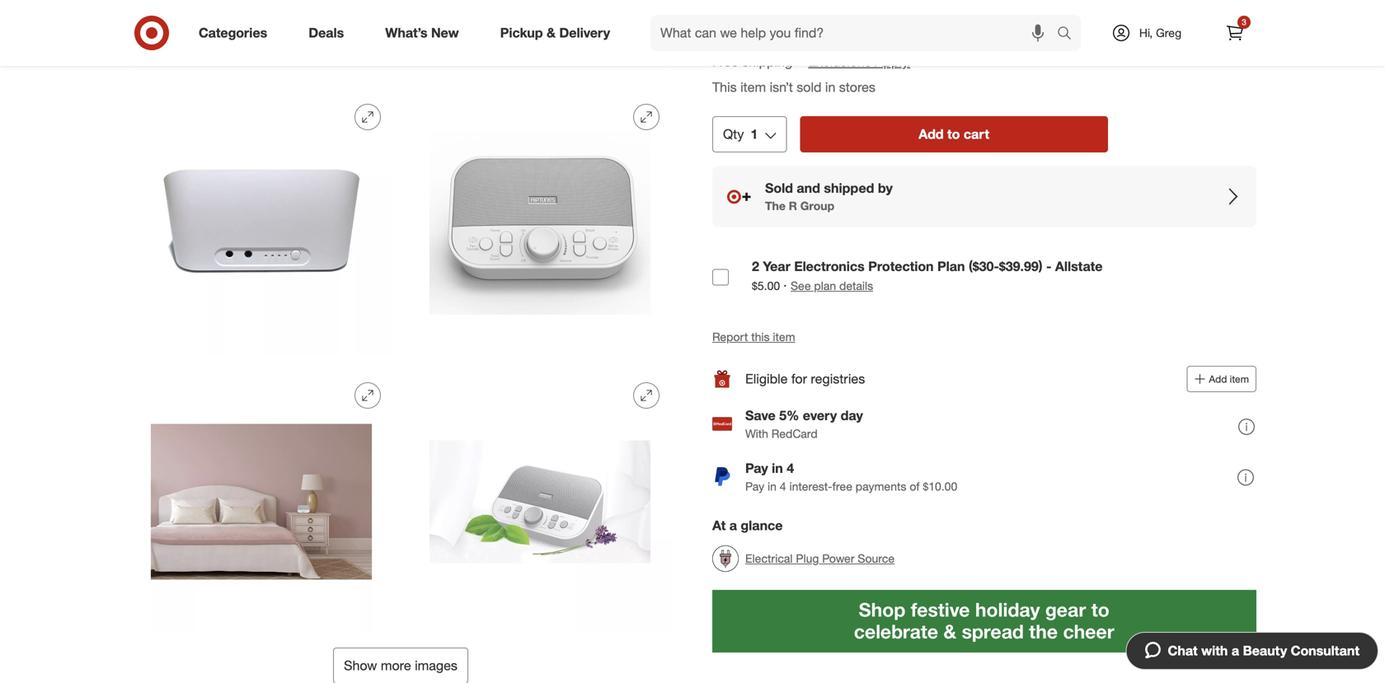 Task type: describe. For each thing, give the bounding box(es) containing it.
consultant
[[1291, 643, 1360, 659]]

$5.00
[[752, 279, 780, 293]]

isn't
[[770, 79, 793, 95]]

power
[[822, 552, 855, 566]]

1 pay from the top
[[746, 461, 768, 477]]

apply.
[[875, 54, 911, 70]]

registries
[[811, 371, 865, 387]]

What can we help you find? suggestions appear below search field
[[651, 15, 1061, 51]]

details
[[840, 279, 873, 293]]

glance
[[741, 518, 783, 534]]

electronics
[[794, 259, 865, 275]]

get it by tue, dec 19 free shipping - exclusions apply.
[[713, 35, 911, 70]]

electrical
[[746, 552, 793, 566]]

allstate
[[1056, 259, 1103, 275]]

to for add
[[948, 126, 960, 143]]

dec
[[793, 35, 817, 51]]

riptunes white noise sound machine with 28 soothing sounds, 2 of 6 image
[[129, 91, 394, 356]]

pickup & delivery link
[[486, 15, 631, 51]]

1 horizontal spatial item
[[773, 330, 796, 344]]

it
[[738, 35, 745, 51]]

every
[[803, 408, 837, 424]]

this item isn't sold in stores
[[713, 79, 876, 95]]

hi, greg
[[1140, 26, 1182, 40]]

plug
[[796, 552, 819, 566]]

3
[[1242, 17, 1247, 27]]

shipped
[[824, 180, 875, 197]]

- inside 2 year electronics protection plan ($30-$39.99) - allstate $5.00 · see plan details
[[1047, 259, 1052, 275]]

new
[[431, 25, 459, 41]]

2 pay from the top
[[746, 479, 765, 494]]

greg
[[1156, 26, 1182, 40]]

by inside get it by tue, dec 19 free shipping - exclusions apply.
[[748, 35, 763, 51]]

year
[[763, 259, 791, 275]]

chat with a beauty consultant
[[1168, 643, 1360, 659]]

report this item
[[713, 330, 796, 344]]

&
[[547, 25, 556, 41]]

add for add item
[[1209, 373, 1227, 385]]

and
[[797, 180, 821, 197]]

chat
[[1168, 643, 1198, 659]]

item for this
[[741, 79, 766, 95]]

show
[[344, 658, 377, 674]]

save
[[746, 408, 776, 424]]

ship
[[713, 9, 740, 25]]

riptunes white noise sound machine with 28 soothing sounds, 3 of 6 image
[[407, 91, 673, 356]]

$10.00
[[923, 479, 958, 494]]

qty 1
[[723, 126, 758, 143]]

add to cart
[[919, 126, 990, 143]]

tue,
[[766, 35, 790, 51]]

interest-
[[790, 479, 833, 494]]

pickup
[[500, 25, 543, 41]]

categories
[[199, 25, 267, 41]]

protection
[[869, 259, 934, 275]]

location
[[831, 11, 872, 25]]

edit location
[[808, 11, 872, 25]]

electrical plug power source
[[746, 552, 895, 566]]

in for 4
[[768, 479, 777, 494]]

add for add to cart
[[919, 126, 944, 143]]

beauty
[[1243, 643, 1287, 659]]

exclusions
[[808, 54, 872, 70]]

·
[[784, 278, 787, 294]]

fulfillment region
[[713, 8, 1257, 228]]

3 link
[[1217, 15, 1254, 51]]

in for stores
[[825, 79, 836, 95]]

at a glance
[[713, 518, 783, 534]]

sponsored
[[1208, 655, 1257, 667]]

riptunes white noise sound machine with 28 soothing sounds, 4 of 6 image
[[129, 369, 394, 635]]

r
[[789, 199, 797, 213]]

of
[[910, 479, 920, 494]]

add item button
[[1187, 366, 1257, 392]]

redcard
[[772, 427, 818, 441]]

see plan details button
[[791, 278, 873, 294]]

plan
[[938, 259, 965, 275]]

19
[[821, 35, 835, 51]]

$39.99)
[[999, 259, 1043, 275]]

electrical plug power source button
[[713, 541, 895, 577]]



Task type: vqa. For each thing, say whether or not it's contained in the screenshot.
Hi, Greg on the top of the page
yes



Task type: locate. For each thing, give the bounding box(es) containing it.
1 vertical spatial item
[[773, 330, 796, 344]]

1 vertical spatial by
[[878, 180, 893, 197]]

more
[[381, 658, 411, 674]]

pay up 'glance'
[[746, 479, 765, 494]]

1 horizontal spatial 4
[[787, 461, 794, 477]]

sold
[[765, 180, 793, 197]]

riptunes white noise sound machine with 28 soothing sounds, 1 of 6 image
[[129, 0, 673, 78]]

what's new link
[[371, 15, 480, 51]]

exclusions apply. link
[[808, 54, 911, 70]]

0 horizontal spatial 4
[[780, 479, 786, 494]]

payments
[[856, 479, 907, 494]]

4
[[787, 461, 794, 477], [780, 479, 786, 494]]

riptunes white noise sound machine with 28 soothing sounds, 5 of 6 image
[[407, 369, 673, 635]]

free
[[713, 54, 739, 70]]

0 horizontal spatial a
[[730, 518, 737, 534]]

with
[[746, 427, 769, 441]]

show more images button
[[333, 648, 468, 684]]

1 vertical spatial in
[[772, 461, 783, 477]]

1 vertical spatial 4
[[780, 479, 786, 494]]

chat with a beauty consultant button
[[1126, 633, 1379, 670]]

4 up interest-
[[787, 461, 794, 477]]

10001
[[760, 9, 797, 25]]

deals link
[[295, 15, 365, 51]]

1 vertical spatial a
[[1232, 643, 1240, 659]]

by right it
[[748, 35, 763, 51]]

in
[[825, 79, 836, 95], [772, 461, 783, 477], [768, 479, 777, 494]]

4 left interest-
[[780, 479, 786, 494]]

0 horizontal spatial item
[[741, 79, 766, 95]]

0 vertical spatial item
[[741, 79, 766, 95]]

in left interest-
[[768, 479, 777, 494]]

with
[[1202, 643, 1228, 659]]

1 horizontal spatial -
[[1047, 259, 1052, 275]]

free
[[833, 479, 853, 494]]

- right "$39.99)"
[[1047, 259, 1052, 275]]

show more images
[[344, 658, 458, 674]]

1 horizontal spatial by
[[878, 180, 893, 197]]

sold and shipped by the r group
[[765, 180, 893, 213]]

cart
[[964, 126, 990, 143]]

eligible
[[746, 371, 788, 387]]

delivery
[[559, 25, 610, 41]]

categories link
[[185, 15, 288, 51]]

this
[[713, 79, 737, 95]]

2 vertical spatial item
[[1230, 373, 1249, 385]]

0 vertical spatial add
[[919, 126, 944, 143]]

a right with
[[1232, 643, 1240, 659]]

for
[[792, 371, 807, 387]]

edit
[[808, 11, 828, 25]]

2 vertical spatial in
[[768, 479, 777, 494]]

a inside button
[[1232, 643, 1240, 659]]

report
[[713, 330, 748, 344]]

in inside fulfillment region
[[825, 79, 836, 95]]

add to cart button
[[800, 117, 1108, 153]]

0 horizontal spatial add
[[919, 126, 944, 143]]

2
[[752, 259, 759, 275]]

None checkbox
[[713, 269, 729, 286]]

to right ship on the top of page
[[744, 9, 757, 25]]

- inside get it by tue, dec 19 free shipping - exclusions apply.
[[796, 54, 802, 70]]

item for add
[[1230, 373, 1249, 385]]

a right at
[[730, 518, 737, 534]]

by
[[748, 35, 763, 51], [878, 180, 893, 197]]

0 vertical spatial pay
[[746, 461, 768, 477]]

pay in 4 pay in 4 interest-free payments of $10.00
[[746, 461, 958, 494]]

item inside fulfillment region
[[741, 79, 766, 95]]

this
[[751, 330, 770, 344]]

- down dec
[[796, 54, 802, 70]]

deals
[[309, 25, 344, 41]]

0 vertical spatial -
[[796, 54, 802, 70]]

to
[[744, 9, 757, 25], [948, 126, 960, 143]]

source
[[858, 552, 895, 566]]

day
[[841, 408, 863, 424]]

1 horizontal spatial a
[[1232, 643, 1240, 659]]

pickup & delivery
[[500, 25, 610, 41]]

shipping
[[742, 54, 793, 70]]

to inside button
[[948, 126, 960, 143]]

to for ship
[[744, 9, 757, 25]]

see
[[791, 279, 811, 293]]

by right shipped at the right top of the page
[[878, 180, 893, 197]]

0 vertical spatial in
[[825, 79, 836, 95]]

plan
[[814, 279, 836, 293]]

advertisement region
[[713, 590, 1257, 653]]

pay
[[746, 461, 768, 477], [746, 479, 765, 494]]

get
[[713, 35, 734, 51]]

what's new
[[385, 25, 459, 41]]

a
[[730, 518, 737, 534], [1232, 643, 1240, 659]]

save 5% every day with redcard
[[746, 408, 863, 441]]

($30-
[[969, 259, 999, 275]]

add
[[919, 126, 944, 143], [1209, 373, 1227, 385]]

ship to 10001
[[713, 9, 797, 25]]

what's
[[385, 25, 428, 41]]

1 vertical spatial to
[[948, 126, 960, 143]]

images
[[415, 658, 458, 674]]

by inside sold and shipped by the r group
[[878, 180, 893, 197]]

add inside 'add item' button
[[1209, 373, 1227, 385]]

item
[[741, 79, 766, 95], [773, 330, 796, 344], [1230, 373, 1249, 385]]

add inside add to cart button
[[919, 126, 944, 143]]

0 vertical spatial a
[[730, 518, 737, 534]]

0 vertical spatial to
[[744, 9, 757, 25]]

to left cart
[[948, 126, 960, 143]]

1 vertical spatial add
[[1209, 373, 1227, 385]]

0 horizontal spatial -
[[796, 54, 802, 70]]

sold
[[797, 79, 822, 95]]

5%
[[779, 408, 799, 424]]

0 horizontal spatial to
[[744, 9, 757, 25]]

1 vertical spatial pay
[[746, 479, 765, 494]]

2 year electronics protection plan ($30-$39.99) - allstate $5.00 · see plan details
[[752, 259, 1103, 294]]

search button
[[1050, 15, 1089, 54]]

1 vertical spatial -
[[1047, 259, 1052, 275]]

add item
[[1209, 373, 1249, 385]]

stores
[[839, 79, 876, 95]]

in right sold
[[825, 79, 836, 95]]

1 horizontal spatial to
[[948, 126, 960, 143]]

report this item button
[[713, 329, 796, 346]]

group
[[801, 199, 835, 213]]

qty
[[723, 126, 744, 143]]

1 horizontal spatial add
[[1209, 373, 1227, 385]]

hi,
[[1140, 26, 1153, 40]]

0 horizontal spatial by
[[748, 35, 763, 51]]

0 vertical spatial 4
[[787, 461, 794, 477]]

0 vertical spatial by
[[748, 35, 763, 51]]

at
[[713, 518, 726, 534]]

pay down with
[[746, 461, 768, 477]]

in down redcard at the right bottom of the page
[[772, 461, 783, 477]]

the
[[765, 199, 786, 213]]

2 horizontal spatial item
[[1230, 373, 1249, 385]]

eligible for registries
[[746, 371, 865, 387]]

search
[[1050, 26, 1089, 43]]



